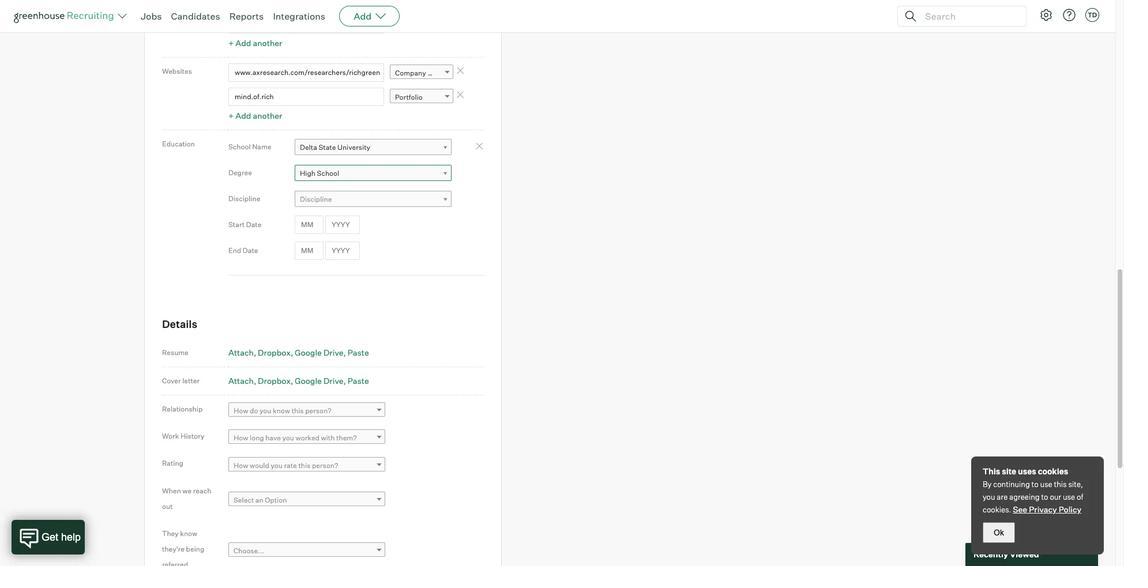 Task type: locate. For each thing, give the bounding box(es) containing it.
2 how from the top
[[234, 434, 248, 443]]

reports
[[229, 10, 264, 22]]

cookies.
[[983, 506, 1012, 515]]

+ add another for websites
[[229, 111, 282, 121]]

2 attach from the top
[[229, 376, 254, 386]]

with
[[321, 434, 335, 443]]

0 horizontal spatial to
[[1032, 480, 1039, 489]]

letter
[[182, 377, 200, 386]]

1 vertical spatial another
[[253, 111, 282, 121]]

recently
[[974, 550, 1009, 560]]

1 another from the top
[[253, 38, 282, 48]]

google drive link for cover letter
[[295, 376, 346, 386]]

+ up school name
[[229, 111, 234, 121]]

this inside the by continuing to use this site, you are agreeing to our use of cookies.
[[1055, 480, 1067, 489]]

yyyy text field right mm text field
[[325, 242, 360, 260]]

this right rate
[[299, 462, 311, 470]]

resume
[[162, 349, 189, 357]]

to down uses
[[1032, 480, 1039, 489]]

delta
[[300, 143, 317, 152]]

0 vertical spatial dropbox
[[258, 348, 291, 358]]

school name
[[229, 143, 272, 151]]

this
[[292, 407, 304, 416], [299, 462, 311, 470], [1055, 480, 1067, 489]]

google
[[295, 348, 322, 358], [295, 376, 322, 386]]

1 vertical spatial date
[[243, 247, 258, 255]]

jobs link
[[141, 10, 162, 22]]

candidates link
[[171, 10, 220, 22]]

discipline down high school
[[300, 195, 332, 204]]

dropbox link
[[258, 348, 293, 358], [258, 376, 293, 386]]

use down cookies
[[1041, 480, 1053, 489]]

you
[[260, 407, 271, 416], [283, 434, 294, 443], [271, 462, 283, 470], [983, 493, 996, 502]]

date
[[246, 221, 262, 229], [243, 247, 258, 255]]

0 vertical spatial school
[[229, 143, 251, 151]]

1 vertical spatial +
[[229, 111, 234, 121]]

attach link for cover letter
[[229, 376, 256, 386]]

None text field
[[229, 15, 384, 33], [229, 63, 384, 82], [229, 15, 384, 33], [229, 63, 384, 82]]

0 vertical spatial yyyy text field
[[325, 216, 360, 234]]

1 vertical spatial know
[[180, 530, 198, 538]]

agreeing
[[1010, 493, 1040, 502]]

recently viewed
[[974, 550, 1040, 560]]

how left long
[[234, 434, 248, 443]]

2 paste link from the top
[[348, 376, 369, 386]]

1 vertical spatial this
[[299, 462, 311, 470]]

choose... link
[[229, 543, 386, 560]]

1 paste from the top
[[348, 348, 369, 358]]

0 vertical spatial google
[[295, 348, 322, 358]]

school left name
[[229, 143, 251, 151]]

discipline up start date
[[229, 195, 260, 203]]

1 vertical spatial paste
[[348, 376, 369, 386]]

1 vertical spatial attach link
[[229, 376, 256, 386]]

2 + add another from the top
[[229, 111, 282, 121]]

+ add another link down the reports link
[[229, 38, 282, 48]]

1 vertical spatial attach
[[229, 376, 254, 386]]

1 google from the top
[[295, 348, 322, 358]]

0 vertical spatial add
[[354, 10, 372, 22]]

1 paste link from the top
[[348, 348, 369, 358]]

+
[[229, 38, 234, 48], [229, 111, 234, 121]]

yyyy text field right mm text box
[[325, 216, 360, 234]]

+ add another link up school name
[[229, 111, 282, 121]]

another down the reports link
[[253, 38, 282, 48]]

google drive link for resume
[[295, 348, 346, 358]]

0 vertical spatial this
[[292, 407, 304, 416]]

to left our
[[1042, 493, 1049, 502]]

1 vertical spatial yyyy text field
[[325, 242, 360, 260]]

2 dropbox link from the top
[[258, 376, 293, 386]]

1 how from the top
[[234, 407, 248, 416]]

paste link
[[348, 348, 369, 358], [348, 376, 369, 386]]

know up being
[[180, 530, 198, 538]]

attach link for resume
[[229, 348, 256, 358]]

add
[[354, 10, 372, 22], [236, 38, 251, 48], [236, 111, 251, 121]]

google drive link
[[295, 348, 346, 358], [295, 376, 346, 386]]

0 vertical spatial + add another
[[229, 38, 282, 48]]

+ add another link for websites
[[229, 111, 282, 121]]

rating
[[162, 460, 184, 468]]

+ add another for social media
[[229, 38, 282, 48]]

1 + add another link from the top
[[229, 38, 282, 48]]

when
[[162, 487, 181, 496]]

1 vertical spatial to
[[1042, 493, 1049, 502]]

+ for websites
[[229, 111, 234, 121]]

0 vertical spatial dropbox link
[[258, 348, 293, 358]]

add for social media
[[236, 38, 251, 48]]

0 vertical spatial paste
[[348, 348, 369, 358]]

paste link for cover letter
[[348, 376, 369, 386]]

by
[[983, 480, 992, 489]]

1 vertical spatial attach dropbox google drive paste
[[229, 376, 369, 386]]

1 vertical spatial dropbox
[[258, 376, 291, 386]]

0 vertical spatial person?
[[305, 407, 332, 416]]

1 + from the top
[[229, 38, 234, 48]]

0 vertical spatial know
[[273, 407, 290, 416]]

0 vertical spatial date
[[246, 221, 262, 229]]

add inside websites element
[[236, 111, 251, 121]]

school right high
[[317, 169, 339, 178]]

company website
[[395, 69, 454, 77]]

0 vertical spatial attach link
[[229, 348, 256, 358]]

1 vertical spatial how
[[234, 434, 248, 443]]

0 horizontal spatial know
[[180, 530, 198, 538]]

paste for resume
[[348, 348, 369, 358]]

+ add another inside websites element
[[229, 111, 282, 121]]

1 dropbox link from the top
[[258, 348, 293, 358]]

date right end
[[243, 247, 258, 255]]

of
[[1077, 493, 1084, 502]]

continuing
[[994, 480, 1031, 489]]

how long have you worked with them?
[[234, 434, 357, 443]]

0 vertical spatial attach dropbox google drive paste
[[229, 348, 369, 358]]

websites element
[[229, 63, 484, 124]]

1 horizontal spatial use
[[1064, 493, 1076, 502]]

attach
[[229, 348, 254, 358], [229, 376, 254, 386]]

+ add another
[[229, 38, 282, 48], [229, 111, 282, 121]]

dropbox
[[258, 348, 291, 358], [258, 376, 291, 386]]

how
[[234, 407, 248, 416], [234, 434, 248, 443], [234, 462, 248, 470]]

1 dropbox from the top
[[258, 348, 291, 358]]

attach dropbox google drive paste
[[229, 348, 369, 358], [229, 376, 369, 386]]

0 vertical spatial google drive link
[[295, 348, 346, 358]]

attach for resume
[[229, 348, 254, 358]]

2 + add another link from the top
[[229, 111, 282, 121]]

0 vertical spatial + add another link
[[229, 38, 282, 48]]

2 google drive link from the top
[[295, 376, 346, 386]]

another up name
[[253, 111, 282, 121]]

they
[[162, 530, 179, 538]]

None text field
[[229, 88, 384, 106]]

2 yyyy text field from the top
[[325, 242, 360, 260]]

rate
[[284, 462, 297, 470]]

0 horizontal spatial use
[[1041, 480, 1053, 489]]

2 attach link from the top
[[229, 376, 256, 386]]

0 vertical spatial use
[[1041, 480, 1053, 489]]

0 vertical spatial paste link
[[348, 348, 369, 358]]

know right do
[[273, 407, 290, 416]]

person?
[[305, 407, 332, 416], [312, 462, 338, 470]]

how left the would
[[234, 462, 248, 470]]

2 vertical spatial this
[[1055, 480, 1067, 489]]

1 yyyy text field from the top
[[325, 216, 360, 234]]

2 vertical spatial how
[[234, 462, 248, 470]]

how for how do you know this person?
[[234, 407, 248, 416]]

dropbox link for cover letter
[[258, 376, 293, 386]]

out
[[162, 503, 173, 511]]

1 vertical spatial add
[[236, 38, 251, 48]]

1 vertical spatial paste link
[[348, 376, 369, 386]]

0 horizontal spatial school
[[229, 143, 251, 151]]

1 google drive link from the top
[[295, 348, 346, 358]]

1 vertical spatial + add another link
[[229, 111, 282, 121]]

2 drive from the top
[[324, 376, 344, 386]]

you down by at the bottom of the page
[[983, 493, 996, 502]]

+ add another down the reports link
[[229, 38, 282, 48]]

1 drive from the top
[[324, 348, 344, 358]]

2 + from the top
[[229, 111, 234, 121]]

none text field inside websites element
[[229, 88, 384, 106]]

attach link
[[229, 348, 256, 358], [229, 376, 256, 386]]

1 attach from the top
[[229, 348, 254, 358]]

discipline
[[229, 195, 260, 203], [300, 195, 332, 204]]

2 vertical spatial add
[[236, 111, 251, 121]]

drive for resume
[[324, 348, 344, 358]]

start date
[[229, 221, 262, 229]]

+ add another up school name
[[229, 111, 282, 121]]

date right start
[[246, 221, 262, 229]]

2 google from the top
[[295, 376, 322, 386]]

1 attach dropbox google drive paste from the top
[[229, 348, 369, 358]]

td button
[[1084, 6, 1102, 24]]

1 + add another from the top
[[229, 38, 282, 48]]

td button
[[1086, 8, 1100, 22]]

to
[[1032, 480, 1039, 489], [1042, 493, 1049, 502]]

person? up the with
[[305, 407, 332, 416]]

another inside websites element
[[253, 111, 282, 121]]

1 vertical spatial + add another
[[229, 111, 282, 121]]

1 attach link from the top
[[229, 348, 256, 358]]

0 vertical spatial how
[[234, 407, 248, 416]]

1 vertical spatial dropbox link
[[258, 376, 293, 386]]

1 vertical spatial drive
[[324, 376, 344, 386]]

paste for cover letter
[[348, 376, 369, 386]]

2 paste from the top
[[348, 376, 369, 386]]

this up our
[[1055, 480, 1067, 489]]

how left do
[[234, 407, 248, 416]]

1 vertical spatial google drive link
[[295, 376, 346, 386]]

delta state university link
[[295, 139, 452, 156]]

attach dropbox google drive paste for cover letter
[[229, 376, 369, 386]]

0 horizontal spatial discipline
[[229, 195, 260, 203]]

2 attach dropbox google drive paste from the top
[[229, 376, 369, 386]]

0 vertical spatial drive
[[324, 348, 344, 358]]

reach
[[193, 487, 211, 496]]

0 vertical spatial attach
[[229, 348, 254, 358]]

do
[[250, 407, 258, 416]]

paste
[[348, 348, 369, 358], [348, 376, 369, 386]]

privacy
[[1030, 505, 1058, 515]]

1 vertical spatial person?
[[312, 462, 338, 470]]

+ add another link for social media
[[229, 38, 282, 48]]

+ inside websites element
[[229, 111, 234, 121]]

person? down the with
[[312, 462, 338, 470]]

MM text field
[[295, 242, 324, 260]]

1 vertical spatial google
[[295, 376, 322, 386]]

discipline link
[[295, 191, 452, 208]]

YYYY text field
[[325, 216, 360, 234], [325, 242, 360, 260]]

1 vertical spatial use
[[1064, 493, 1076, 502]]

+ down the reports link
[[229, 38, 234, 48]]

1 horizontal spatial know
[[273, 407, 290, 416]]

know
[[273, 407, 290, 416], [180, 530, 198, 538]]

0 vertical spatial another
[[253, 38, 282, 48]]

0 vertical spatial +
[[229, 38, 234, 48]]

1 vertical spatial school
[[317, 169, 339, 178]]

date for end date
[[243, 247, 258, 255]]

would
[[250, 462, 269, 470]]

this up how long have you worked with them?
[[292, 407, 304, 416]]

3 how from the top
[[234, 462, 248, 470]]

option
[[265, 497, 287, 505]]

site
[[1003, 467, 1017, 477]]

long
[[250, 434, 264, 443]]

2 another from the top
[[253, 111, 282, 121]]

use left of
[[1064, 493, 1076, 502]]

end
[[229, 247, 241, 255]]

2 dropbox from the top
[[258, 376, 291, 386]]

school
[[229, 143, 251, 151], [317, 169, 339, 178]]

1 horizontal spatial school
[[317, 169, 339, 178]]



Task type: vqa. For each thing, say whether or not it's contained in the screenshot.
Time to Submit Scorecards Goal Attainment Attainment
no



Task type: describe. For each thing, give the bounding box(es) containing it.
greenhouse recruiting image
[[14, 9, 118, 23]]

media
[[183, 18, 203, 27]]

company website link
[[390, 65, 454, 81]]

how do you know this person? link
[[229, 403, 386, 420]]

name
[[252, 143, 272, 151]]

cover
[[162, 377, 181, 386]]

company
[[395, 69, 426, 77]]

how long have you worked with them? link
[[229, 430, 386, 447]]

cookies
[[1039, 467, 1069, 477]]

start
[[229, 221, 245, 229]]

uses
[[1019, 467, 1037, 477]]

google for cover letter
[[295, 376, 322, 386]]

high
[[300, 169, 316, 178]]

website
[[428, 69, 454, 77]]

yyyy text field for end date
[[325, 242, 360, 260]]

social media
[[162, 18, 203, 27]]

social
[[162, 18, 182, 27]]

relationship
[[162, 405, 203, 414]]

high school
[[300, 169, 339, 178]]

date for start date
[[246, 221, 262, 229]]

jobs
[[141, 10, 162, 22]]

history
[[181, 432, 205, 441]]

work history
[[162, 432, 205, 441]]

know inside they know they're being referred
[[180, 530, 198, 538]]

how for how long have you worked with them?
[[234, 434, 248, 443]]

add button
[[339, 6, 400, 27]]

select
[[234, 497, 254, 505]]

them?
[[336, 434, 357, 443]]

paste link for resume
[[348, 348, 369, 358]]

are
[[997, 493, 1008, 502]]

when we reach out
[[162, 487, 211, 511]]

websites
[[162, 67, 192, 75]]

select an option
[[234, 497, 287, 505]]

attach for cover letter
[[229, 376, 254, 386]]

+ for social media
[[229, 38, 234, 48]]

1 horizontal spatial to
[[1042, 493, 1049, 502]]

education
[[162, 140, 195, 149]]

delta state university
[[300, 143, 371, 152]]

person? for how do you know this person?
[[305, 407, 332, 416]]

they know they're being referred
[[162, 530, 204, 567]]

integrations link
[[273, 10, 326, 22]]

we
[[183, 487, 192, 496]]

see privacy policy
[[1014, 505, 1082, 515]]

work
[[162, 432, 179, 441]]

degree
[[229, 169, 252, 177]]

portfolio link
[[390, 89, 454, 106]]

google for resume
[[295, 348, 322, 358]]

another for social media
[[253, 38, 282, 48]]

you inside the by continuing to use this site, you are agreeing to our use of cookies.
[[983, 493, 996, 502]]

you right have
[[283, 434, 294, 443]]

referred
[[162, 561, 188, 567]]

they're
[[162, 545, 185, 554]]

this for know
[[292, 407, 304, 416]]

ok button
[[983, 523, 1016, 544]]

integrations
[[273, 10, 326, 22]]

Search text field
[[923, 8, 1016, 25]]

attach dropbox google drive paste for resume
[[229, 348, 369, 358]]

this site uses cookies
[[983, 467, 1069, 477]]

high school link
[[295, 165, 452, 182]]

dropbox for cover letter
[[258, 376, 291, 386]]

select an option link
[[229, 492, 386, 509]]

see
[[1014, 505, 1028, 515]]

MM text field
[[295, 216, 324, 234]]

dropbox for resume
[[258, 348, 291, 358]]

cover letter
[[162, 377, 200, 386]]

dropbox link for resume
[[258, 348, 293, 358]]

drive for cover letter
[[324, 376, 344, 386]]

site,
[[1069, 480, 1084, 489]]

by continuing to use this site, you are agreeing to our use of cookies.
[[983, 480, 1084, 515]]

choose...
[[234, 547, 264, 556]]

worked
[[296, 434, 320, 443]]

an
[[256, 497, 264, 505]]

you right do
[[260, 407, 271, 416]]

1 horizontal spatial discipline
[[300, 195, 332, 204]]

this
[[983, 467, 1001, 477]]

candidates
[[171, 10, 220, 22]]

university
[[338, 143, 371, 152]]

state
[[319, 143, 336, 152]]

add inside add popup button
[[354, 10, 372, 22]]

ok
[[994, 529, 1005, 538]]

viewed
[[1010, 550, 1040, 560]]

reports link
[[229, 10, 264, 22]]

how do you know this person?
[[234, 407, 332, 416]]

td
[[1088, 11, 1098, 19]]

see privacy policy link
[[1014, 505, 1082, 515]]

another for websites
[[253, 111, 282, 121]]

configure image
[[1040, 8, 1054, 22]]

our
[[1051, 493, 1062, 502]]

0 vertical spatial to
[[1032, 480, 1039, 489]]

this for rate
[[299, 462, 311, 470]]

how would you rate this person?
[[234, 462, 338, 470]]

have
[[266, 434, 281, 443]]

person? for how would you rate this person?
[[312, 462, 338, 470]]

yyyy text field for start date
[[325, 216, 360, 234]]

details
[[162, 318, 197, 331]]

portfolio
[[395, 93, 423, 102]]

policy
[[1059, 505, 1082, 515]]

you left rate
[[271, 462, 283, 470]]

being
[[186, 545, 204, 554]]

add for websites
[[236, 111, 251, 121]]

how would you rate this person? link
[[229, 458, 386, 474]]

how for how would you rate this person?
[[234, 462, 248, 470]]



